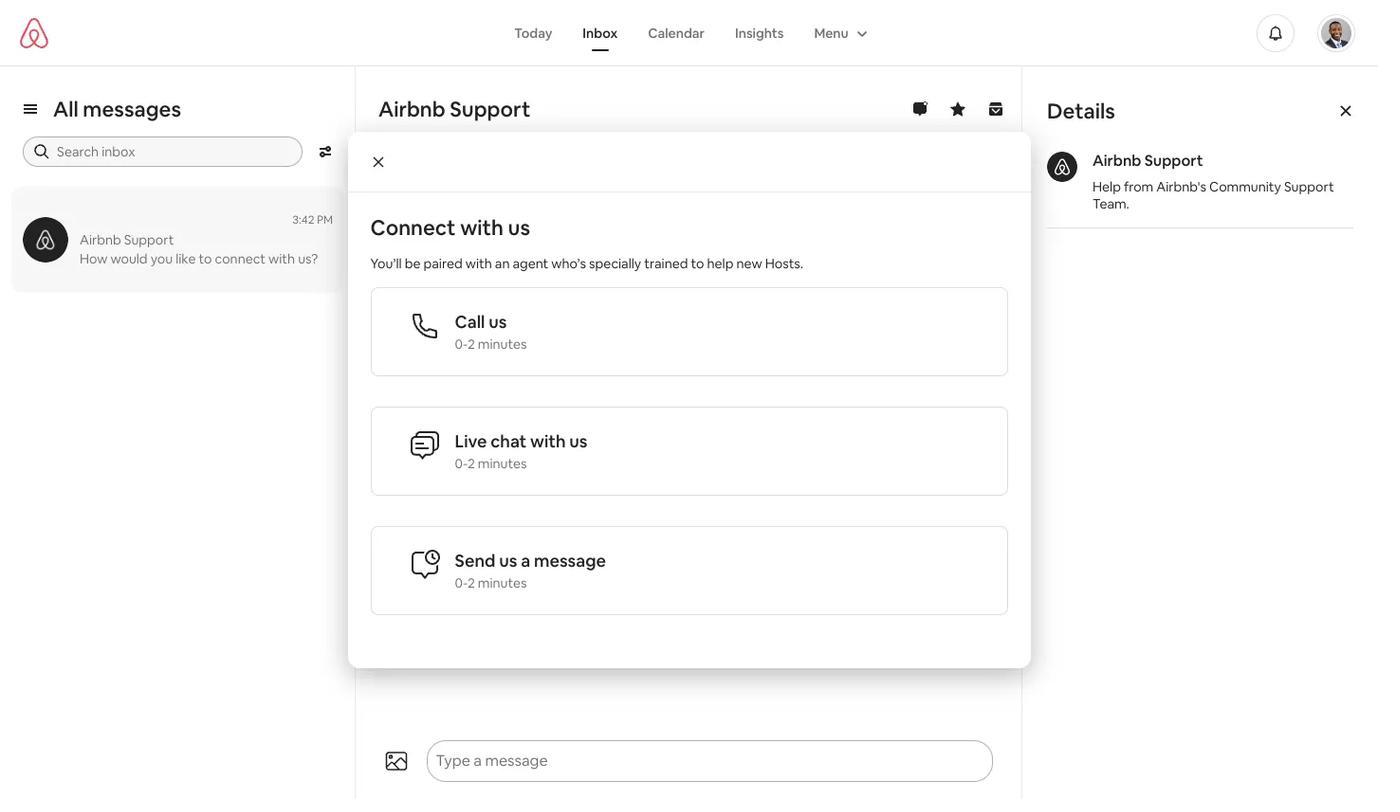 Task type: locate. For each thing, give the bounding box(es) containing it.
1 vertical spatial would
[[467, 270, 509, 290]]

us inside live chat with us 0-2 minutes
[[570, 430, 588, 452]]

0 horizontal spatial airbnb support image
[[23, 217, 68, 263]]

like inside airbnb support 3:42 pm hi ben, looks like you're new to hosting—welcome! let's get you connected with a member of our team right away.
[[522, 210, 545, 230]]

connect
[[371, 214, 456, 241]]

0 horizontal spatial airbnb support image
[[23, 217, 68, 263]]

minutes down chat
[[478, 455, 527, 472]]

1 vertical spatial like
[[176, 251, 196, 268]]

1 vertical spatial connect
[[586, 270, 644, 290]]

0 horizontal spatial new
[[595, 210, 625, 230]]

2 down call
[[468, 335, 475, 353]]

minutes down call
[[478, 335, 527, 353]]

1 horizontal spatial airbnb support image
[[1048, 152, 1078, 182]]

all messages
[[53, 96, 181, 122]]

0- down call
[[455, 335, 468, 353]]

0 vertical spatial us?
[[298, 251, 318, 268]]

away.
[[661, 232, 699, 252]]

inbox
[[583, 24, 618, 41]]

message from airbnb support image
[[386, 186, 420, 220], [386, 186, 420, 220]]

0 vertical spatial airbnb support image
[[1048, 152, 1078, 182]]

0 vertical spatial connect
[[215, 251, 266, 268]]

team
[[584, 232, 621, 252]]

0 vertical spatial new
[[595, 210, 625, 230]]

1 vertical spatial airbnb support image
[[23, 217, 68, 263]]

1 horizontal spatial 3:42
[[548, 189, 570, 204]]

3 0- from the top
[[455, 575, 468, 592]]

2 inside send us a message 0-2 minutes
[[468, 575, 475, 592]]

0- down live
[[455, 455, 468, 472]]

1 vertical spatial 0-
[[455, 455, 468, 472]]

airbnb
[[379, 96, 446, 122], [1093, 151, 1142, 171], [431, 186, 481, 206], [80, 232, 121, 249]]

new right help
[[737, 255, 763, 272]]

1 horizontal spatial connect
[[586, 270, 644, 290]]

0 vertical spatial 2
[[468, 335, 475, 353]]

0 vertical spatial minutes
[[478, 335, 527, 353]]

2 0- from the top
[[455, 455, 468, 472]]

1 vertical spatial minutes
[[478, 455, 527, 472]]

a inside airbnb support 3:42 pm hi ben, looks like you're new to hosting—welcome! let's get you connected with a member of our team right away.
[[465, 232, 473, 252]]

2
[[468, 335, 475, 353], [468, 455, 475, 472], [468, 575, 475, 592]]

1 minutes from the top
[[478, 335, 527, 353]]

minutes for us
[[478, 575, 527, 592]]

connect
[[215, 251, 266, 268], [586, 270, 644, 290]]

you're
[[549, 210, 592, 230]]

support for airbnb support help from airbnb's community support team.
[[1145, 151, 1204, 171]]

airbnb support image
[[1048, 152, 1078, 182], [23, 217, 68, 263]]

0 vertical spatial 0-
[[455, 335, 468, 353]]

2 vertical spatial 0-
[[455, 575, 468, 592]]

how
[[80, 251, 108, 268], [431, 270, 463, 290]]

0- down send
[[455, 575, 468, 592]]

a down ben,
[[465, 232, 473, 252]]

calendar
[[648, 24, 705, 41]]

0 horizontal spatial would
[[111, 251, 148, 268]]

1 horizontal spatial you
[[512, 270, 538, 290]]

1 0- from the top
[[455, 335, 468, 353]]

0 horizontal spatial you
[[151, 251, 173, 268]]

2 horizontal spatial you
[[848, 210, 873, 230]]

live chat with us 0-2 minutes
[[455, 430, 588, 472]]

2 vertical spatial you
[[512, 270, 538, 290]]

airbnb for airbnb support 3:42 pm hi ben, looks like you're new to hosting—welcome! let's get you connected with a member of our team right away.
[[431, 186, 481, 206]]

support up airbnb's
[[1145, 151, 1204, 171]]

0 vertical spatial pm
[[572, 189, 588, 204]]

member
[[476, 232, 536, 252]]

support down today "link" at top left
[[450, 96, 531, 122]]

would
[[111, 251, 148, 268], [467, 270, 509, 290]]

0 vertical spatial a
[[465, 232, 473, 252]]

support up looks
[[484, 186, 544, 206]]

us right call
[[489, 311, 507, 333]]

call us 0-2 minutes
[[455, 311, 527, 353]]

0 vertical spatial like
[[522, 210, 545, 230]]

1 vertical spatial airbnb support image
[[23, 217, 68, 263]]

1 horizontal spatial airbnb support image
[[1048, 152, 1078, 182]]

0 horizontal spatial pm
[[317, 213, 333, 228]]

minutes
[[478, 335, 527, 353], [478, 455, 527, 472], [478, 575, 527, 592]]

0- inside send us a message 0-2 minutes
[[455, 575, 468, 592]]

us? left you'll
[[298, 251, 318, 268]]

0 horizontal spatial 3:42
[[293, 213, 315, 228]]

0 horizontal spatial a
[[465, 232, 473, 252]]

2 down send
[[468, 575, 475, 592]]

0 vertical spatial airbnb support image
[[1048, 152, 1078, 182]]

us inside call us 0-2 minutes
[[489, 311, 507, 333]]

1 horizontal spatial would
[[467, 270, 509, 290]]

support inside airbnb support 3:42 pm hi ben, looks like you're new to hosting—welcome! let's get you connected with a member of our team right away.
[[484, 186, 544, 206]]

us? left help
[[681, 270, 704, 290]]

new
[[595, 210, 625, 230], [737, 255, 763, 272]]

like for to
[[176, 251, 196, 268]]

new inside airbnb support 3:42 pm hi ben, looks like you're new to hosting—welcome! let's get you connected with a member of our team right away.
[[595, 210, 625, 230]]

airbnb support 3:42 pm hi ben, looks like you're new to hosting—welcome! let's get you connected with a member of our team right away.
[[431, 186, 953, 252]]

group
[[799, 15, 879, 51]]

1 horizontal spatial a
[[521, 550, 531, 572]]

us right chat
[[570, 430, 588, 452]]

to inside airbnb support 3:42 pm hi ben, looks like you're new to hosting—welcome! let's get you connected with a member of our team right away.
[[628, 210, 643, 230]]

details
[[1048, 98, 1116, 124]]

airbnb support image inside the 'details' element
[[1048, 152, 1078, 182]]

minutes inside send us a message 0-2 minutes
[[478, 575, 527, 592]]

0 vertical spatial would
[[111, 251, 148, 268]]

1 vertical spatial a
[[521, 550, 531, 572]]

3:42 inside '3:42 pm airbnb support how would you like to connect with us?'
[[293, 213, 315, 228]]

send
[[455, 550, 496, 572]]

0- inside live chat with us 0-2 minutes
[[455, 455, 468, 472]]

0 horizontal spatial us?
[[298, 251, 318, 268]]

0- inside call us 0-2 minutes
[[455, 335, 468, 353]]

community
[[1210, 178, 1282, 195]]

a left message
[[521, 550, 531, 572]]

support for airbnb support
[[450, 96, 531, 122]]

pm inside airbnb support 3:42 pm hi ben, looks like you're new to hosting—welcome! let's get you connected with a member of our team right away.
[[572, 189, 588, 204]]

today link
[[499, 15, 568, 51]]

0 vertical spatial you
[[848, 210, 873, 230]]

airbnb for airbnb support
[[379, 96, 446, 122]]

support for airbnb support 3:42 pm hi ben, looks like you're new to hosting—welcome! let's get you connected with a member of our team right away.
[[484, 186, 544, 206]]

you
[[848, 210, 873, 230], [151, 251, 173, 268], [512, 270, 538, 290]]

2 down live
[[468, 455, 475, 472]]

minutes down send
[[478, 575, 527, 592]]

to
[[628, 210, 643, 230], [199, 251, 212, 268], [691, 255, 705, 272], [567, 270, 583, 290]]

you inside airbnb support 3:42 pm hi ben, looks like you're new to hosting—welcome! let's get you connected with a member of our team right away.
[[848, 210, 873, 230]]

1 vertical spatial 3:42
[[293, 213, 315, 228]]

inbox link
[[568, 15, 633, 51]]

agent
[[513, 255, 549, 272]]

with
[[460, 214, 504, 241], [431, 232, 462, 252], [269, 251, 295, 268], [466, 255, 492, 272], [647, 270, 678, 290], [531, 430, 566, 452]]

us?
[[298, 251, 318, 268], [681, 270, 704, 290]]

2 minutes from the top
[[478, 455, 527, 472]]

2 inside live chat with us 0-2 minutes
[[468, 455, 475, 472]]

3:42 inside airbnb support 3:42 pm hi ben, looks like you're new to hosting—welcome! let's get you connected with a member of our team right away.
[[548, 189, 570, 204]]

1 horizontal spatial pm
[[572, 189, 588, 204]]

minutes inside live chat with us 0-2 minutes
[[478, 455, 527, 472]]

who's
[[552, 255, 586, 272]]

1 2 from the top
[[468, 335, 475, 353]]

a
[[465, 232, 473, 252], [521, 550, 531, 572]]

you'll
[[371, 255, 402, 272]]

3 minutes from the top
[[478, 575, 527, 592]]

support down search text box
[[124, 232, 174, 249]]

connect with us
[[371, 214, 530, 241]]

1 vertical spatial pm
[[317, 213, 333, 228]]

pm
[[572, 189, 588, 204], [317, 213, 333, 228]]

team.
[[1093, 195, 1130, 213]]

like
[[522, 210, 545, 230], [176, 251, 196, 268], [541, 270, 564, 290]]

1 vertical spatial new
[[737, 255, 763, 272]]

new up team
[[595, 210, 625, 230]]

connected
[[877, 210, 953, 230]]

get
[[820, 210, 845, 230]]

1 horizontal spatial new
[[737, 255, 763, 272]]

insights link
[[720, 15, 799, 51]]

3 2 from the top
[[468, 575, 475, 592]]

0 horizontal spatial connect
[[215, 251, 266, 268]]

pm up you're
[[572, 189, 588, 204]]

call
[[455, 311, 485, 333]]

2 vertical spatial minutes
[[478, 575, 527, 592]]

airbnb support help from airbnb's community support team.
[[1093, 151, 1335, 213]]

1 horizontal spatial us?
[[681, 270, 704, 290]]

pm left "connect"
[[317, 213, 333, 228]]

us right send
[[499, 550, 517, 572]]

1 vertical spatial you
[[151, 251, 173, 268]]

like inside '3:42 pm airbnb support how would you like to connect with us?'
[[176, 251, 196, 268]]

3:42
[[548, 189, 570, 204], [293, 213, 315, 228]]

airbnb inside airbnb support 3:42 pm hi ben, looks like you're new to hosting—welcome! let's get you connected with a member of our team right away.
[[431, 186, 481, 206]]

2 2 from the top
[[468, 455, 475, 472]]

2 vertical spatial 2
[[468, 575, 475, 592]]

0-
[[455, 335, 468, 353], [455, 455, 468, 472], [455, 575, 468, 592]]

how inside '3:42 pm airbnb support how would you like to connect with us?'
[[80, 251, 108, 268]]

airbnb for airbnb support help from airbnb's community support team.
[[1093, 151, 1142, 171]]

support
[[450, 96, 531, 122], [1145, 151, 1204, 171], [1285, 178, 1335, 195], [484, 186, 544, 206], [124, 232, 174, 249]]

0 vertical spatial 3:42
[[548, 189, 570, 204]]

airbnb support image
[[1048, 152, 1078, 182], [23, 217, 68, 263]]

us
[[508, 214, 530, 241], [489, 311, 507, 333], [570, 430, 588, 452], [499, 550, 517, 572]]

hosting—welcome!
[[646, 210, 781, 230]]

calendar link
[[633, 15, 720, 51]]

us left of
[[508, 214, 530, 241]]

select a contact method dialog
[[348, 131, 1031, 669]]

0 vertical spatial how
[[80, 251, 108, 268]]

airbnb inside airbnb support help from airbnb's community support team.
[[1093, 151, 1142, 171]]

chat
[[491, 430, 527, 452]]

1 vertical spatial how
[[431, 270, 463, 290]]

0 horizontal spatial how
[[80, 251, 108, 268]]

messages
[[83, 96, 181, 122]]

1 vertical spatial 2
[[468, 455, 475, 472]]



Task type: vqa. For each thing, say whether or not it's contained in the screenshot.
leftmost How
yes



Task type: describe. For each thing, give the bounding box(es) containing it.
airbnb support image inside the 'details' element
[[1048, 152, 1078, 182]]

be
[[405, 255, 421, 272]]

ben,
[[449, 210, 479, 230]]

minutes inside call us 0-2 minutes
[[478, 335, 527, 353]]

airbnb support sent hi ben, looks like you're new to hosting—welcome! let's get you connected with a member of our team right away.. sent nov 1, 2023, 3:42 pm group
[[365, 139, 1014, 254]]

2 inside call us 0-2 minutes
[[468, 335, 475, 353]]

airbnb inside '3:42 pm airbnb support how would you like to connect with us?'
[[80, 232, 121, 249]]

live
[[455, 430, 487, 452]]

2 for send
[[468, 575, 475, 592]]

to inside '3:42 pm airbnb support how would you like to connect with us?'
[[199, 251, 212, 268]]

2 vertical spatial like
[[541, 270, 564, 290]]

connect inside '3:42 pm airbnb support how would you like to connect with us?'
[[215, 251, 266, 268]]

send us a message 0-2 minutes
[[455, 550, 606, 592]]

you inside '3:42 pm airbnb support how would you like to connect with us?'
[[151, 251, 173, 268]]

from
[[1124, 178, 1154, 195]]

looks
[[482, 210, 519, 230]]

hosts.
[[766, 255, 804, 272]]

with inside live chat with us 0-2 minutes
[[531, 430, 566, 452]]

3:42 pm airbnb support how would you like to connect with us?
[[80, 213, 333, 268]]

like for you're
[[522, 210, 545, 230]]

airbnb's
[[1157, 178, 1207, 195]]

conversation with airbnb support heading
[[379, 96, 879, 122]]

an
[[495, 255, 510, 272]]

2 for live
[[468, 455, 475, 472]]

message
[[534, 550, 606, 572]]

minutes for chat
[[478, 455, 527, 472]]

today
[[515, 24, 553, 41]]

insights
[[735, 24, 784, 41]]

all messages heading
[[53, 96, 181, 122]]

help
[[707, 255, 734, 272]]

support inside '3:42 pm airbnb support how would you like to connect with us?'
[[124, 232, 174, 249]]

to inside the select a contact method dialog
[[691, 255, 705, 272]]

help
[[1093, 178, 1122, 195]]

right
[[624, 232, 657, 252]]

1 horizontal spatial how
[[431, 270, 463, 290]]

with inside '3:42 pm airbnb support how would you like to connect with us?'
[[269, 251, 295, 268]]

new inside the select a contact method dialog
[[737, 255, 763, 272]]

1 vertical spatial us?
[[681, 270, 704, 290]]

details element
[[1023, 66, 1379, 253]]

Search text field
[[57, 142, 289, 161]]

specially
[[589, 255, 642, 272]]

trained
[[645, 255, 688, 272]]

pm inside '3:42 pm airbnb support how would you like to connect with us?'
[[317, 213, 333, 228]]

Type a message text field
[[428, 743, 957, 781]]

us inside send us a message 0-2 minutes
[[499, 550, 517, 572]]

our
[[558, 232, 581, 252]]

us? inside '3:42 pm airbnb support how would you like to connect with us?'
[[298, 251, 318, 268]]

you'll be paired with an agent who's specially trained to help new hosts.
[[371, 255, 804, 272]]

hi
[[431, 210, 446, 230]]

support right community
[[1285, 178, 1335, 195]]

with inside airbnb support 3:42 pm hi ben, looks like you're new to hosting—welcome! let's get you connected with a member of our team right away.
[[431, 232, 462, 252]]

a inside send us a message 0-2 minutes
[[521, 550, 531, 572]]

of
[[540, 232, 554, 252]]

paired
[[424, 255, 463, 272]]

all
[[53, 96, 78, 122]]

0- for send
[[455, 575, 468, 592]]

0- for live
[[455, 455, 468, 472]]

how would you like to connect with us?
[[431, 270, 704, 290]]

would inside '3:42 pm airbnb support how would you like to connect with us?'
[[111, 251, 148, 268]]

let's
[[784, 210, 817, 230]]

airbnb support
[[379, 96, 531, 122]]



